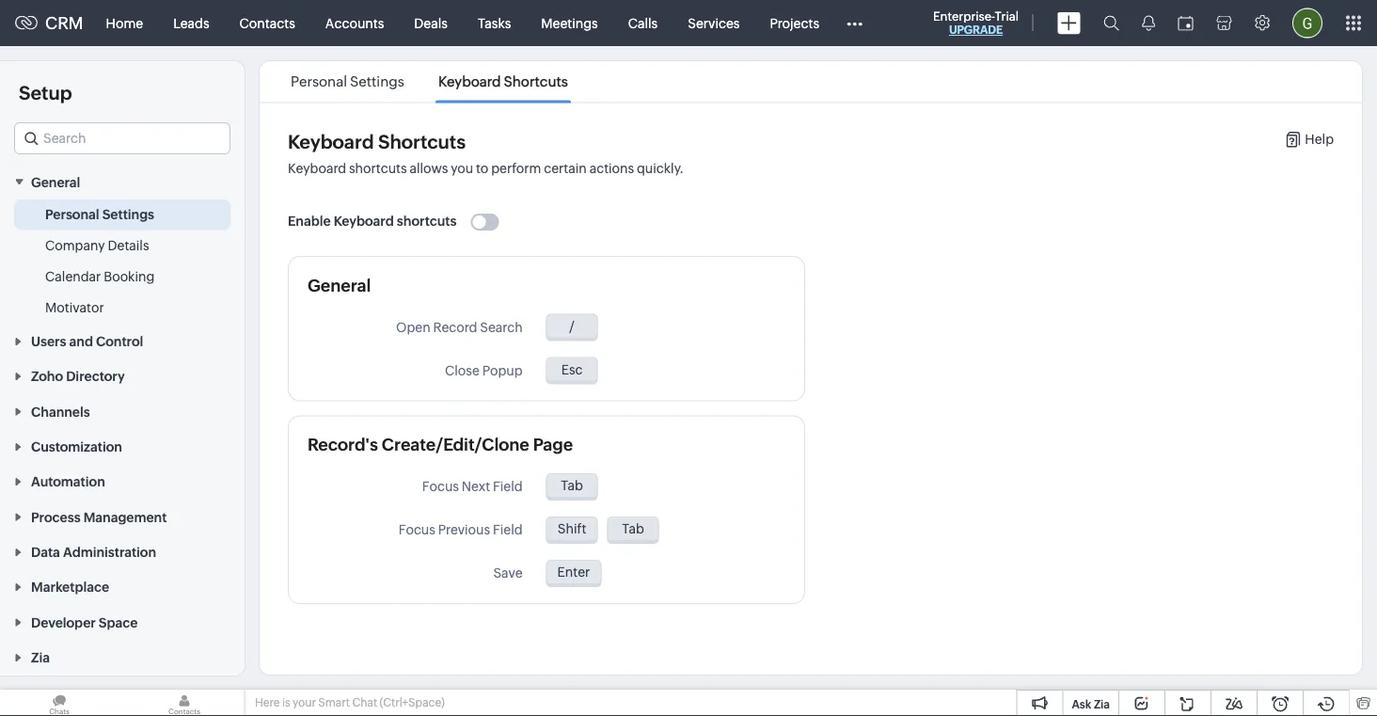 Task type: vqa. For each thing, say whether or not it's contained in the screenshot.
bottom "General"
yes



Task type: describe. For each thing, give the bounding box(es) containing it.
search element
[[1092, 0, 1131, 46]]

enable
[[288, 213, 331, 228]]

actions
[[590, 161, 634, 176]]

company
[[45, 237, 105, 252]]

process management button
[[0, 499, 245, 534]]

personal settings inside the general region
[[45, 206, 154, 221]]

help
[[1305, 131, 1334, 146]]

calls link
[[613, 0, 673, 46]]

users
[[31, 334, 66, 349]]

1 horizontal spatial general
[[308, 276, 371, 295]]

ask zia
[[1072, 698, 1110, 710]]

you
[[451, 161, 473, 176]]

signals image
[[1142, 15, 1155, 31]]

enterprise-trial upgrade
[[933, 9, 1019, 36]]

zoho directory button
[[0, 358, 245, 393]]

data administration
[[31, 545, 156, 560]]

deals
[[414, 16, 448, 31]]

developer space button
[[0, 604, 245, 639]]

personal settings link for keyboard shortcuts link
[[288, 73, 407, 90]]

space
[[99, 615, 138, 630]]

0 vertical spatial keyboard shortcuts
[[438, 73, 568, 90]]

chat
[[352, 696, 377, 709]]

to
[[476, 161, 489, 176]]

customization button
[[0, 428, 245, 464]]

keyboard shortcuts allows you to perform certain actions quickly.
[[288, 161, 684, 176]]

process management
[[31, 509, 167, 524]]

leads
[[173, 16, 209, 31]]

control
[[96, 334, 143, 349]]

developer
[[31, 615, 96, 630]]

upgrade
[[949, 24, 1003, 36]]

list containing personal settings
[[274, 61, 585, 102]]

1 vertical spatial shortcuts
[[378, 131, 466, 153]]

0 vertical spatial personal settings
[[291, 73, 404, 90]]

here
[[255, 696, 280, 709]]

directory
[[66, 369, 125, 384]]

calendar booking link
[[45, 267, 155, 285]]

chats image
[[0, 690, 119, 716]]

personal settings link for company details link
[[45, 204, 154, 223]]

1 vertical spatial shortcuts
[[397, 213, 457, 228]]

projects
[[770, 16, 820, 31]]

enterprise-
[[933, 9, 995, 23]]

motivator link
[[45, 298, 104, 316]]

data
[[31, 545, 60, 560]]

tasks link
[[463, 0, 526, 46]]

contacts link
[[225, 0, 310, 46]]

your
[[293, 696, 316, 709]]

deals link
[[399, 0, 463, 46]]

meetings link
[[526, 0, 613, 46]]

details
[[108, 237, 149, 252]]

contacts image
[[125, 690, 244, 716]]

ask
[[1072, 698, 1092, 710]]

process
[[31, 509, 81, 524]]

automation button
[[0, 464, 245, 499]]

trial
[[995, 9, 1019, 23]]

1 horizontal spatial settings
[[350, 73, 404, 90]]

leads link
[[158, 0, 225, 46]]

1 horizontal spatial zia
[[1094, 698, 1110, 710]]

1 horizontal spatial shortcuts
[[504, 73, 568, 90]]

zoho
[[31, 369, 63, 384]]

search image
[[1104, 15, 1120, 31]]

signals element
[[1131, 0, 1167, 46]]

projects link
[[755, 0, 835, 46]]



Task type: locate. For each thing, give the bounding box(es) containing it.
enable keyboard shortcuts
[[288, 213, 457, 228]]

services
[[688, 16, 740, 31]]

services link
[[673, 0, 755, 46]]

keyboard shortcuts link
[[436, 73, 571, 90]]

keyboard
[[438, 73, 501, 90], [288, 131, 374, 153], [288, 161, 346, 176], [334, 213, 394, 228]]

keyboard shortcuts
[[438, 73, 568, 90], [288, 131, 466, 153]]

customization
[[31, 439, 122, 454]]

(ctrl+space)
[[380, 696, 445, 709]]

0 horizontal spatial zia
[[31, 650, 50, 665]]

general up company at the left top of the page
[[31, 174, 80, 189]]

here is your smart chat (ctrl+space)
[[255, 696, 445, 709]]

automation
[[31, 474, 105, 489]]

data administration button
[[0, 534, 245, 569]]

settings inside the general region
[[102, 206, 154, 221]]

marketplace
[[31, 580, 109, 595]]

general button
[[0, 164, 245, 199]]

zia
[[31, 650, 50, 665], [1094, 698, 1110, 710]]

0 vertical spatial general
[[31, 174, 80, 189]]

0 vertical spatial settings
[[350, 73, 404, 90]]

quickly.
[[637, 161, 684, 176]]

personal
[[291, 73, 347, 90], [45, 206, 99, 221]]

shortcuts
[[349, 161, 407, 176], [397, 213, 457, 228]]

perform
[[491, 161, 541, 176]]

developer space
[[31, 615, 138, 630]]

Search text field
[[15, 123, 230, 153]]

personal settings
[[291, 73, 404, 90], [45, 206, 154, 221]]

general inside dropdown button
[[31, 174, 80, 189]]

general down enable
[[308, 276, 371, 295]]

accounts link
[[310, 0, 399, 46]]

settings
[[350, 73, 404, 90], [102, 206, 154, 221]]

profile image
[[1293, 8, 1323, 38]]

marketplace button
[[0, 569, 245, 604]]

create menu element
[[1046, 0, 1092, 46]]

keyboard shortcuts up allows
[[288, 131, 466, 153]]

0 vertical spatial zia
[[31, 650, 50, 665]]

home link
[[91, 0, 158, 46]]

zia button
[[0, 639, 245, 674]]

0 horizontal spatial general
[[31, 174, 80, 189]]

settings down accounts
[[350, 73, 404, 90]]

personal settings up company details
[[45, 206, 154, 221]]

0 horizontal spatial settings
[[102, 206, 154, 221]]

calendar image
[[1178, 16, 1194, 31]]

smart
[[318, 696, 350, 709]]

calendar booking
[[45, 268, 155, 284]]

keyboard shortcuts down tasks link
[[438, 73, 568, 90]]

calendar
[[45, 268, 101, 284]]

1 vertical spatial keyboard shortcuts
[[288, 131, 466, 153]]

personal settings link
[[288, 73, 407, 90], [45, 204, 154, 223]]

motivator
[[45, 300, 104, 315]]

meetings
[[541, 16, 598, 31]]

company details
[[45, 237, 149, 252]]

personal settings link up company details
[[45, 204, 154, 223]]

create menu image
[[1058, 12, 1081, 34]]

record's
[[308, 435, 378, 454]]

1 vertical spatial settings
[[102, 206, 154, 221]]

0 horizontal spatial shortcuts
[[378, 131, 466, 153]]

shortcuts down meetings
[[504, 73, 568, 90]]

list
[[274, 61, 585, 102]]

create/edit/clone
[[382, 435, 530, 454]]

settings up details
[[102, 206, 154, 221]]

zia right ask
[[1094, 698, 1110, 710]]

1 vertical spatial personal settings
[[45, 206, 154, 221]]

0 horizontal spatial personal settings link
[[45, 204, 154, 223]]

shortcuts down allows
[[397, 213, 457, 228]]

1 vertical spatial general
[[308, 276, 371, 295]]

general region
[[0, 199, 245, 323]]

1 vertical spatial zia
[[1094, 698, 1110, 710]]

shortcuts left allows
[[349, 161, 407, 176]]

page
[[533, 435, 573, 454]]

1 vertical spatial personal
[[45, 206, 99, 221]]

certain
[[544, 161, 587, 176]]

company details link
[[45, 236, 149, 254]]

home
[[106, 16, 143, 31]]

personal inside the general region
[[45, 206, 99, 221]]

users and control
[[31, 334, 143, 349]]

1 vertical spatial personal settings link
[[45, 204, 154, 223]]

0 horizontal spatial personal
[[45, 206, 99, 221]]

general
[[31, 174, 80, 189], [308, 276, 371, 295]]

crm link
[[15, 13, 83, 33]]

calls
[[628, 16, 658, 31]]

tasks
[[478, 16, 511, 31]]

channels button
[[0, 393, 245, 428]]

None field
[[14, 122, 231, 154]]

1 horizontal spatial personal
[[291, 73, 347, 90]]

0 vertical spatial personal settings link
[[288, 73, 407, 90]]

0 vertical spatial shortcuts
[[504, 73, 568, 90]]

personal settings link down accounts
[[288, 73, 407, 90]]

shortcuts up allows
[[378, 131, 466, 153]]

zia inside "dropdown button"
[[31, 650, 50, 665]]

setup
[[19, 82, 72, 104]]

zia down "developer"
[[31, 650, 50, 665]]

is
[[282, 696, 290, 709]]

contacts
[[240, 16, 295, 31]]

users and control button
[[0, 323, 245, 358]]

0 vertical spatial shortcuts
[[349, 161, 407, 176]]

Other Modules field
[[835, 8, 875, 38]]

booking
[[104, 268, 155, 284]]

and
[[69, 334, 93, 349]]

0 vertical spatial personal
[[291, 73, 347, 90]]

zoho directory
[[31, 369, 125, 384]]

record's create/edit/clone page
[[308, 435, 573, 454]]

management
[[83, 509, 167, 524]]

crm
[[45, 13, 83, 33]]

1 horizontal spatial personal settings
[[291, 73, 404, 90]]

allows
[[410, 161, 448, 176]]

1 horizontal spatial personal settings link
[[288, 73, 407, 90]]

shortcuts
[[504, 73, 568, 90], [378, 131, 466, 153]]

personal down accounts
[[291, 73, 347, 90]]

accounts
[[325, 16, 384, 31]]

profile element
[[1282, 0, 1334, 46]]

personal up company at the left top of the page
[[45, 206, 99, 221]]

administration
[[63, 545, 156, 560]]

channels
[[31, 404, 90, 419]]

personal settings down accounts
[[291, 73, 404, 90]]

0 horizontal spatial personal settings
[[45, 206, 154, 221]]



